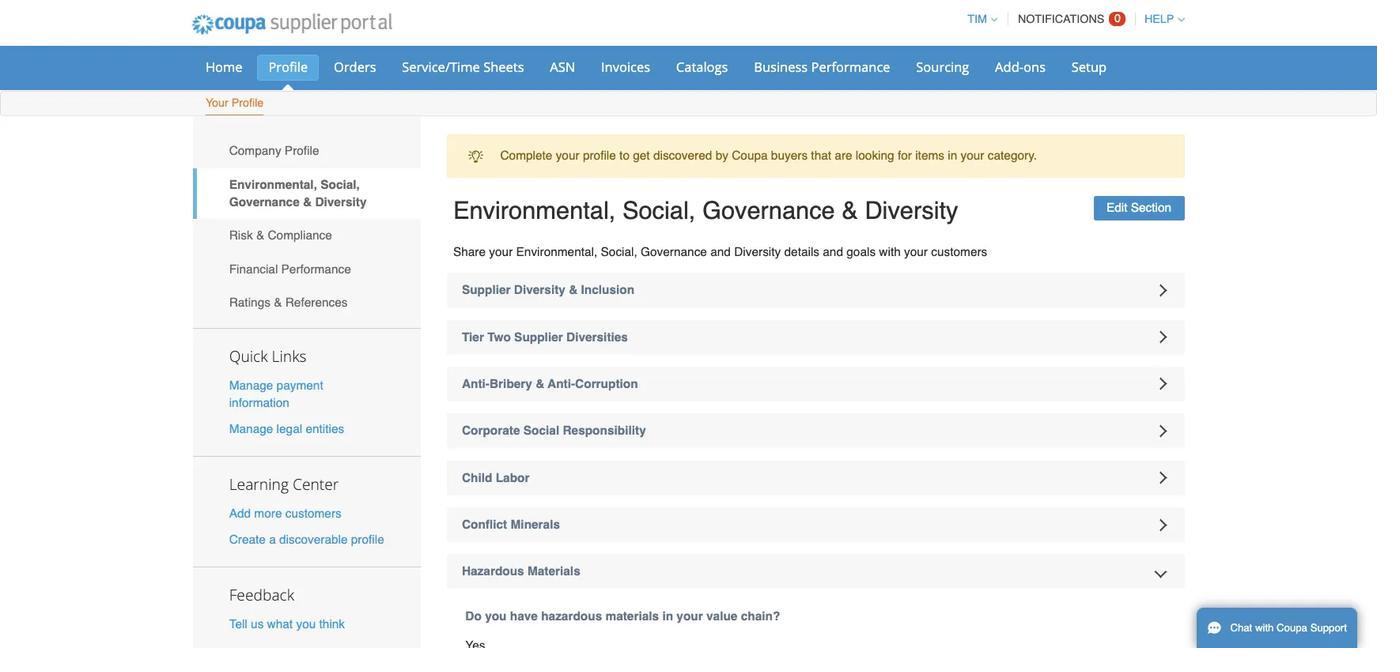 Task type: describe. For each thing, give the bounding box(es) containing it.
diversity inside environmental, social, governance & diversity
[[287, 178, 333, 190]]

legal
[[252, 384, 275, 397]]

tier two supplier diversities
[[420, 300, 571, 313]]

supplier diversity & inclusion button
[[407, 248, 1077, 280]]

performance for business performance
[[738, 52, 810, 69]]

orders link
[[293, 49, 352, 73]]

are
[[759, 136, 775, 148]]

2 and from the left
[[748, 223, 767, 236]]

inclusion
[[528, 258, 577, 271]]

add-ons
[[905, 52, 951, 69]]

looking
[[778, 136, 813, 148]]

with inside button
[[1142, 566, 1159, 577]]

0 horizontal spatial profile
[[319, 485, 349, 498]]

tell us what you think button
[[208, 561, 314, 577]]

hazardous
[[492, 554, 548, 567]]

have
[[464, 554, 489, 567]]

category.
[[898, 136, 943, 148]]

1 horizontal spatial you
[[441, 554, 461, 567]]

discovered
[[594, 136, 648, 148]]

conflict minerals button
[[407, 462, 1077, 494]]

you inside button
[[269, 562, 287, 575]]

diversity down "for"
[[787, 178, 872, 204]]

risk & compliance
[[208, 208, 302, 221]]

entities
[[278, 384, 313, 397]]

diversity left details at top
[[668, 223, 710, 236]]

supplier inside supplier diversity & inclusion dropdown button
[[420, 258, 464, 271]]

compliance
[[243, 208, 302, 221]]

hazardous materials heading
[[407, 505, 1077, 536]]

complete
[[455, 136, 502, 148]]

1 horizontal spatial environmental, social, governance & diversity
[[412, 178, 872, 204]]

child labor
[[420, 429, 482, 442]]

help
[[1041, 12, 1068, 23]]

2 vertical spatial environmental,
[[469, 223, 543, 236]]

add-
[[905, 52, 931, 69]]

social
[[476, 386, 509, 399]]

minerals
[[464, 471, 509, 484]]

catalogs
[[615, 52, 662, 69]]

performance for financial performance
[[256, 239, 319, 252]]

corruption
[[523, 343, 580, 356]]

section
[[1029, 183, 1066, 196]]

learning center
[[208, 431, 308, 450]]

bribery
[[445, 343, 484, 356]]

0
[[1014, 11, 1019, 22]]

0 vertical spatial profile
[[244, 52, 280, 69]]

conflict
[[420, 471, 461, 484]]

2 anti- from the left
[[498, 343, 523, 356]]

chat
[[1119, 566, 1139, 577]]

notifications 0
[[926, 11, 1019, 23]]

references
[[260, 269, 316, 282]]

customers
[[847, 223, 898, 236]]

center
[[266, 431, 308, 450]]

tier two supplier diversities button
[[407, 291, 1077, 323]]

1 vertical spatial social,
[[566, 178, 633, 204]]

manage for manage legal entities
[[208, 384, 248, 397]]

by
[[651, 136, 663, 148]]

chat with coupa support button
[[1089, 554, 1235, 590]]

buyers
[[701, 136, 735, 148]]

financial
[[208, 239, 253, 252]]

& left inclusion
[[517, 258, 525, 271]]

feedback
[[208, 532, 268, 551]]

service/time sheets link
[[355, 49, 487, 73]]

service/time sheets
[[366, 52, 477, 69]]

conflict minerals heading
[[407, 462, 1077, 494]]

ratings & references
[[208, 269, 316, 282]]

company
[[208, 131, 256, 144]]

environmental, social, governance & diversity link
[[175, 153, 383, 199]]

tier two supplier diversities heading
[[407, 291, 1077, 323]]

social, inside environmental, social, governance & diversity
[[292, 162, 327, 175]]

support
[[1192, 566, 1225, 577]]

share
[[412, 223, 442, 236]]

corporate social responsibility
[[420, 386, 588, 399]]

ratings
[[208, 269, 246, 282]]

two
[[443, 300, 465, 313]]

what
[[243, 562, 266, 575]]

child labor heading
[[407, 419, 1077, 451]]

supplier diversity & inclusion
[[420, 258, 577, 271]]

labor
[[451, 429, 482, 442]]

business performance link
[[676, 49, 820, 73]]

get
[[576, 136, 591, 148]]

your left customers
[[822, 223, 844, 236]]

orders
[[304, 52, 342, 69]]

sourcing
[[833, 52, 882, 69]]

think
[[290, 562, 314, 575]]

chain?
[[674, 554, 710, 567]]

add-ons link
[[895, 49, 961, 73]]

1 vertical spatial environmental,
[[412, 178, 560, 204]]

do you have hazardous materials in your value chain?
[[423, 554, 710, 567]]

sourcing link
[[823, 49, 892, 73]]

a
[[245, 485, 251, 498]]

profile for your profile
[[211, 88, 240, 99]]

& inside "link"
[[249, 269, 256, 282]]

edit section link
[[995, 178, 1077, 201]]

hazardous
[[420, 514, 477, 527]]

& right risk
[[233, 208, 240, 221]]

ratings & references link
[[175, 261, 383, 291]]

for
[[817, 136, 829, 148]]

0 vertical spatial with
[[800, 223, 819, 236]]

items
[[833, 136, 859, 148]]

quick links
[[208, 314, 279, 334]]

complete your profile to get discovered by coupa buyers that are looking for items in your category. alert
[[407, 122, 1077, 162]]



Task type: locate. For each thing, give the bounding box(es) containing it.
performance inside the financial performance link
[[256, 239, 319, 252]]

chat with coupa support
[[1119, 566, 1225, 577]]

anti-bribery & anti-corruption
[[420, 343, 580, 356]]

environmental, down the complete
[[412, 178, 560, 204]]

us
[[228, 562, 240, 575]]

profile inside "link"
[[211, 88, 240, 99]]

supplier inside tier two supplier diversities dropdown button
[[468, 300, 512, 313]]

anti-bribery & anti-corruption button
[[407, 334, 1077, 365]]

1 horizontal spatial in
[[862, 136, 871, 148]]

your left value
[[615, 554, 639, 567]]

materials
[[480, 514, 528, 527]]

supplier diversity & inclusion heading
[[407, 248, 1077, 280]]

that
[[738, 136, 756, 148]]

1 horizontal spatial with
[[1142, 566, 1159, 577]]

environmental, social, governance & diversity up share your environmental, social, governance and diversity details and goals with your customers
[[412, 178, 872, 204]]

risk & compliance link
[[175, 199, 383, 230]]

0 vertical spatial coupa
[[666, 136, 698, 148]]

environmental, down company profile on the left of page
[[208, 162, 288, 175]]

0 horizontal spatial and
[[646, 223, 665, 236]]

discoverable
[[254, 485, 316, 498]]

create a discoverable profile
[[208, 485, 349, 498]]

anti- up corporate social responsibility
[[498, 343, 523, 356]]

2 manage from the top
[[208, 384, 248, 397]]

with right the goals in the right of the page
[[800, 223, 819, 236]]

0 horizontal spatial performance
[[256, 239, 319, 252]]

hazardous materials button
[[407, 505, 1077, 536]]

1 vertical spatial in
[[602, 554, 612, 567]]

company profile link
[[175, 122, 383, 153]]

1 vertical spatial coupa
[[1161, 566, 1189, 577]]

child
[[420, 429, 448, 442]]

performance
[[738, 52, 810, 69], [256, 239, 319, 252]]

environmental, social, governance & diversity
[[208, 162, 333, 190], [412, 178, 872, 204]]

manage for manage payment information
[[208, 345, 248, 358]]

supplier down share
[[420, 258, 464, 271]]

0 vertical spatial manage
[[208, 345, 248, 358]]

1 vertical spatial manage
[[208, 384, 248, 397]]

links
[[247, 314, 279, 334]]

payment
[[252, 345, 294, 358]]

1 horizontal spatial supplier
[[468, 300, 512, 313]]

profile down coupa supplier portal image
[[244, 52, 280, 69]]

1 manage from the top
[[208, 345, 248, 358]]

tell
[[208, 562, 225, 575]]

manage payment information link
[[208, 345, 294, 374]]

2 vertical spatial profile
[[259, 131, 290, 144]]

supplier right two
[[468, 300, 512, 313]]

1 vertical spatial profile
[[319, 485, 349, 498]]

social, up inclusion
[[546, 223, 580, 236]]

coupa supplier portal image
[[163, 2, 367, 42]]

diversity inside dropdown button
[[467, 258, 514, 271]]

your profile link
[[186, 84, 241, 105]]

your right share
[[445, 223, 466, 236]]

& right the ratings
[[249, 269, 256, 282]]

complete your profile to get discovered by coupa buyers that are looking for items in your category.
[[455, 136, 943, 148]]

you right do
[[441, 554, 461, 567]]

in inside "alert"
[[862, 136, 871, 148]]

manage
[[208, 345, 248, 358], [208, 384, 248, 397]]

profile
[[244, 52, 280, 69], [211, 88, 240, 99], [259, 131, 290, 144]]

with right chat
[[1142, 566, 1159, 577]]

coupa inside "alert"
[[666, 136, 698, 148]]

in right the materials
[[602, 554, 612, 567]]

0 horizontal spatial environmental, social, governance & diversity
[[208, 162, 333, 190]]

and
[[646, 223, 665, 236], [748, 223, 767, 236]]

0 horizontal spatial with
[[800, 223, 819, 236]]

your left category. on the right top of page
[[874, 136, 895, 148]]

coupa inside button
[[1161, 566, 1189, 577]]

value
[[642, 554, 671, 567]]

edit
[[1006, 183, 1026, 196]]

company profile
[[208, 131, 290, 144]]

navigation
[[873, 2, 1077, 33]]

0 vertical spatial supplier
[[420, 258, 464, 271]]

asn
[[500, 52, 523, 69]]

performance right business
[[738, 52, 810, 69]]

0 horizontal spatial coupa
[[666, 136, 698, 148]]

1 horizontal spatial and
[[748, 223, 767, 236]]

coupa left support
[[1161, 566, 1189, 577]]

business performance
[[686, 52, 810, 69]]

profile inside "alert"
[[530, 136, 560, 148]]

performance inside business performance "link"
[[738, 52, 810, 69]]

notifications
[[926, 12, 1005, 23]]

you left 'think' at the left of the page
[[269, 562, 287, 575]]

1 horizontal spatial profile
[[530, 136, 560, 148]]

diversity up tier two supplier diversities
[[467, 258, 514, 271]]

to
[[563, 136, 573, 148]]

home
[[187, 52, 221, 69]]

diversity up risk & compliance link at the top
[[287, 178, 333, 190]]

tell us what you think
[[208, 562, 314, 575]]

1 vertical spatial performance
[[256, 239, 319, 252]]

risk
[[208, 208, 230, 221]]

manage inside manage payment information
[[208, 345, 248, 358]]

manage legal entities
[[208, 384, 313, 397]]

you
[[441, 554, 461, 567], [269, 562, 287, 575]]

home link
[[177, 49, 231, 73]]

1 anti- from the left
[[420, 343, 445, 356]]

& right bribery
[[487, 343, 495, 356]]

1 vertical spatial supplier
[[468, 300, 512, 313]]

goals
[[770, 223, 796, 236]]

hazardous materials
[[420, 514, 528, 527]]

social, down the get
[[566, 178, 633, 204]]

manage down information
[[208, 384, 248, 397]]

diversity
[[287, 178, 333, 190], [787, 178, 872, 204], [668, 223, 710, 236], [467, 258, 514, 271]]

profile right your
[[211, 88, 240, 99]]

financial performance link
[[175, 230, 383, 261]]

anti-bribery & anti-corruption heading
[[407, 334, 1077, 365]]

in right items
[[862, 136, 871, 148]]

governance
[[208, 178, 272, 190], [639, 178, 760, 204], [583, 223, 643, 236]]

profile link
[[234, 49, 290, 73]]

manage up information
[[208, 345, 248, 358]]

profile
[[530, 136, 560, 148], [319, 485, 349, 498]]

environmental, up supplier diversity & inclusion
[[469, 223, 543, 236]]

1 vertical spatial profile
[[211, 88, 240, 99]]

and left details at top
[[646, 223, 665, 236]]

1 horizontal spatial performance
[[738, 52, 810, 69]]

anti- down tier
[[420, 343, 445, 356]]

business
[[686, 52, 735, 69]]

manage payment information
[[208, 345, 294, 374]]

learning
[[208, 431, 263, 450]]

service/time
[[366, 52, 437, 69]]

help link
[[1034, 12, 1077, 23]]

anti-
[[420, 343, 445, 356], [498, 343, 523, 356]]

your profile
[[187, 88, 240, 99]]

conflict minerals
[[420, 471, 509, 484]]

supplier
[[420, 258, 464, 271], [468, 300, 512, 313]]

0 vertical spatial in
[[862, 136, 871, 148]]

1 horizontal spatial anti-
[[498, 343, 523, 356]]

navigation containing notifications 0
[[873, 2, 1077, 33]]

information
[[208, 361, 263, 374]]

corporate
[[420, 386, 473, 399]]

& up the goals in the right of the page
[[766, 178, 780, 204]]

your right the complete
[[505, 136, 527, 148]]

and left the goals in the right of the page
[[748, 223, 767, 236]]

0 horizontal spatial in
[[602, 554, 612, 567]]

1 and from the left
[[646, 223, 665, 236]]

environmental,
[[208, 162, 288, 175], [412, 178, 560, 204], [469, 223, 543, 236]]

profile for company profile
[[259, 131, 290, 144]]

environmental, social, governance & diversity up compliance
[[208, 162, 333, 190]]

with
[[800, 223, 819, 236], [1142, 566, 1159, 577]]

ons
[[931, 52, 951, 69]]

0 horizontal spatial supplier
[[420, 258, 464, 271]]

profile right discoverable
[[319, 485, 349, 498]]

0 horizontal spatial anti-
[[420, 343, 445, 356]]

catalogs link
[[605, 49, 672, 73]]

profile up environmental, social, governance & diversity link
[[259, 131, 290, 144]]

social,
[[292, 162, 327, 175], [566, 178, 633, 204], [546, 223, 580, 236]]

coupa right by
[[666, 136, 698, 148]]

profile left to on the left top of page
[[530, 136, 560, 148]]

tier
[[420, 300, 440, 313]]

performance up references
[[256, 239, 319, 252]]

0 horizontal spatial you
[[269, 562, 287, 575]]

1 horizontal spatial coupa
[[1161, 566, 1189, 577]]

1 vertical spatial with
[[1142, 566, 1159, 577]]

0 vertical spatial performance
[[738, 52, 810, 69]]

setup link
[[964, 49, 1017, 73]]

create
[[208, 485, 242, 498]]

corporate social responsibility heading
[[407, 377, 1077, 408]]

0 vertical spatial social,
[[292, 162, 327, 175]]

2 vertical spatial social,
[[546, 223, 580, 236]]

0 vertical spatial environmental,
[[208, 162, 288, 175]]

& up risk & compliance link at the top
[[276, 178, 284, 190]]

0 vertical spatial profile
[[530, 136, 560, 148]]

create a discoverable profile link
[[208, 485, 349, 498]]

social, down company profile link
[[292, 162, 327, 175]]

child labor button
[[407, 419, 1077, 451]]



Task type: vqa. For each thing, say whether or not it's contained in the screenshot.
& in the Environmental, Social, Governance & Diversity
yes



